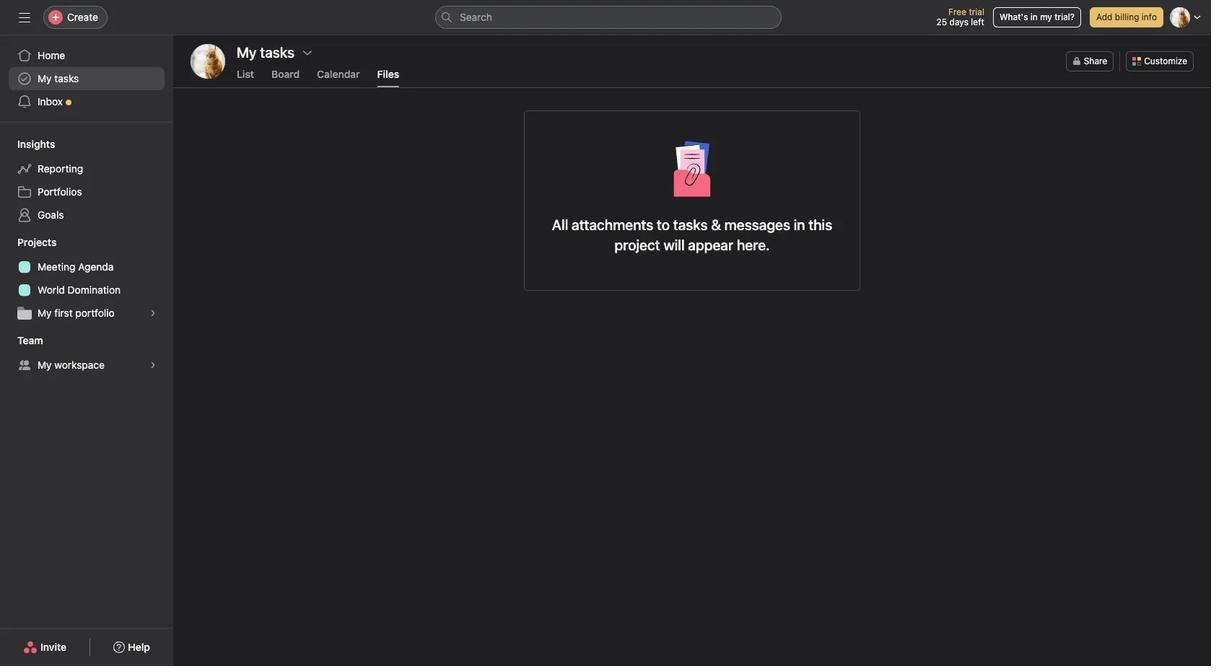 Task type: describe. For each thing, give the bounding box(es) containing it.
messages
[[724, 217, 790, 233]]

my
[[1040, 12, 1052, 22]]

files
[[377, 68, 399, 80]]

see details, my first portfolio image
[[149, 309, 157, 318]]

my workspace link
[[9, 354, 165, 377]]

customize
[[1144, 56, 1187, 66]]

invite
[[40, 641, 67, 653]]

show options image
[[302, 47, 313, 58]]

projects
[[17, 236, 57, 248]]

see details, my workspace image
[[149, 361, 157, 370]]

mb button
[[191, 44, 225, 79]]

files link
[[377, 68, 399, 87]]

projects button
[[0, 235, 57, 250]]

info
[[1142, 12, 1157, 22]]

world domination
[[38, 284, 121, 296]]

my for my first portfolio
[[38, 307, 52, 319]]

goals link
[[9, 204, 165, 227]]

goals
[[38, 209, 64, 221]]

appear here.
[[688, 237, 770, 253]]

list link
[[237, 68, 254, 87]]

meeting agenda
[[38, 261, 114, 273]]

projects element
[[0, 230, 173, 328]]

insights element
[[0, 131, 173, 230]]

world
[[38, 284, 65, 296]]

home
[[38, 49, 65, 61]]

customize button
[[1126, 51, 1194, 71]]

tasks inside all attachments to tasks & messages in this project will appear here.
[[673, 217, 708, 233]]

in inside the what's in my trial? button
[[1031, 12, 1038, 22]]

my tasks
[[237, 44, 295, 61]]

add billing info button
[[1090, 7, 1163, 27]]

what's in my trial? button
[[993, 7, 1081, 27]]

help button
[[104, 634, 159, 660]]

home link
[[9, 44, 165, 67]]

share
[[1084, 56, 1107, 66]]

25
[[937, 17, 947, 27]]

attachments
[[572, 217, 653, 233]]

my first portfolio
[[38, 307, 115, 319]]

global element
[[0, 35, 173, 122]]

agenda
[[78, 261, 114, 273]]

my tasks
[[38, 72, 79, 84]]

free trial 25 days left
[[937, 6, 984, 27]]

board link
[[271, 68, 300, 87]]

portfolio
[[75, 307, 115, 319]]

mb
[[199, 55, 216, 68]]

add
[[1096, 12, 1113, 22]]



Task type: locate. For each thing, give the bounding box(es) containing it.
workspace
[[54, 359, 105, 371]]

1 horizontal spatial in
[[1031, 12, 1038, 22]]

world domination link
[[9, 279, 165, 302]]

trial?
[[1055, 12, 1075, 22]]

insights button
[[0, 137, 55, 152]]

my for my workspace
[[38, 359, 52, 371]]

share button
[[1066, 51, 1114, 71]]

my inside 'global' element
[[38, 72, 52, 84]]

1 vertical spatial in
[[794, 217, 805, 233]]

teams element
[[0, 328, 173, 380]]

my workspace
[[38, 359, 105, 371]]

1 horizontal spatial tasks
[[673, 217, 708, 233]]

my inside projects element
[[38, 307, 52, 319]]

free
[[948, 6, 966, 17]]

in inside all attachments to tasks & messages in this project will appear here.
[[794, 217, 805, 233]]

calendar
[[317, 68, 360, 80]]

left
[[971, 17, 984, 27]]

search button
[[435, 6, 782, 29]]

2 vertical spatial my
[[38, 359, 52, 371]]

inbox link
[[9, 90, 165, 113]]

1 vertical spatial tasks
[[673, 217, 708, 233]]

reporting
[[38, 162, 83, 175]]

board
[[271, 68, 300, 80]]

portfolios
[[38, 185, 82, 198]]

tasks inside the my tasks link
[[54, 72, 79, 84]]

inbox
[[38, 95, 63, 108]]

my for my tasks
[[38, 72, 52, 84]]

what's in my trial?
[[1000, 12, 1075, 22]]

3 my from the top
[[38, 359, 52, 371]]

team button
[[0, 333, 43, 348]]

meeting agenda link
[[9, 256, 165, 279]]

my first portfolio link
[[9, 302, 165, 325]]

hide sidebar image
[[19, 12, 30, 23]]

help
[[128, 641, 150, 653]]

my inside the teams element
[[38, 359, 52, 371]]

billing
[[1115, 12, 1139, 22]]

invite button
[[14, 634, 76, 660]]

my left the first
[[38, 307, 52, 319]]

all attachments to tasks & messages in this project will appear here.
[[552, 217, 832, 253]]

portfolios link
[[9, 180, 165, 204]]

insights
[[17, 138, 55, 150]]

days
[[950, 17, 969, 27]]

in
[[1031, 12, 1038, 22], [794, 217, 805, 233]]

in left this
[[794, 217, 805, 233]]

list
[[237, 68, 254, 80]]

0 vertical spatial my
[[38, 72, 52, 84]]

search list box
[[435, 6, 782, 29]]

1 vertical spatial my
[[38, 307, 52, 319]]

all
[[552, 217, 568, 233]]

first
[[54, 307, 73, 319]]

domination
[[68, 284, 121, 296]]

meeting
[[38, 261, 75, 273]]

in left my
[[1031, 12, 1038, 22]]

add billing info
[[1096, 12, 1157, 22]]

&
[[711, 217, 721, 233]]

tasks
[[54, 72, 79, 84], [673, 217, 708, 233]]

2 my from the top
[[38, 307, 52, 319]]

tasks down home
[[54, 72, 79, 84]]

0 vertical spatial tasks
[[54, 72, 79, 84]]

tasks left &
[[673, 217, 708, 233]]

reporting link
[[9, 157, 165, 180]]

my tasks link
[[9, 67, 165, 90]]

to
[[657, 217, 670, 233]]

my
[[38, 72, 52, 84], [38, 307, 52, 319], [38, 359, 52, 371]]

create
[[67, 11, 98, 23]]

0 horizontal spatial in
[[794, 217, 805, 233]]

project
[[615, 237, 660, 253]]

what's
[[1000, 12, 1028, 22]]

my down team
[[38, 359, 52, 371]]

create button
[[43, 6, 108, 29]]

will
[[664, 237, 685, 253]]

team
[[17, 334, 43, 346]]

search
[[460, 11, 492, 23]]

calendar link
[[317, 68, 360, 87]]

1 my from the top
[[38, 72, 52, 84]]

0 horizontal spatial tasks
[[54, 72, 79, 84]]

0 vertical spatial in
[[1031, 12, 1038, 22]]

this
[[809, 217, 832, 233]]

my up the inbox
[[38, 72, 52, 84]]

trial
[[969, 6, 984, 17]]



Task type: vqa. For each thing, say whether or not it's contained in the screenshot.
meeting
yes



